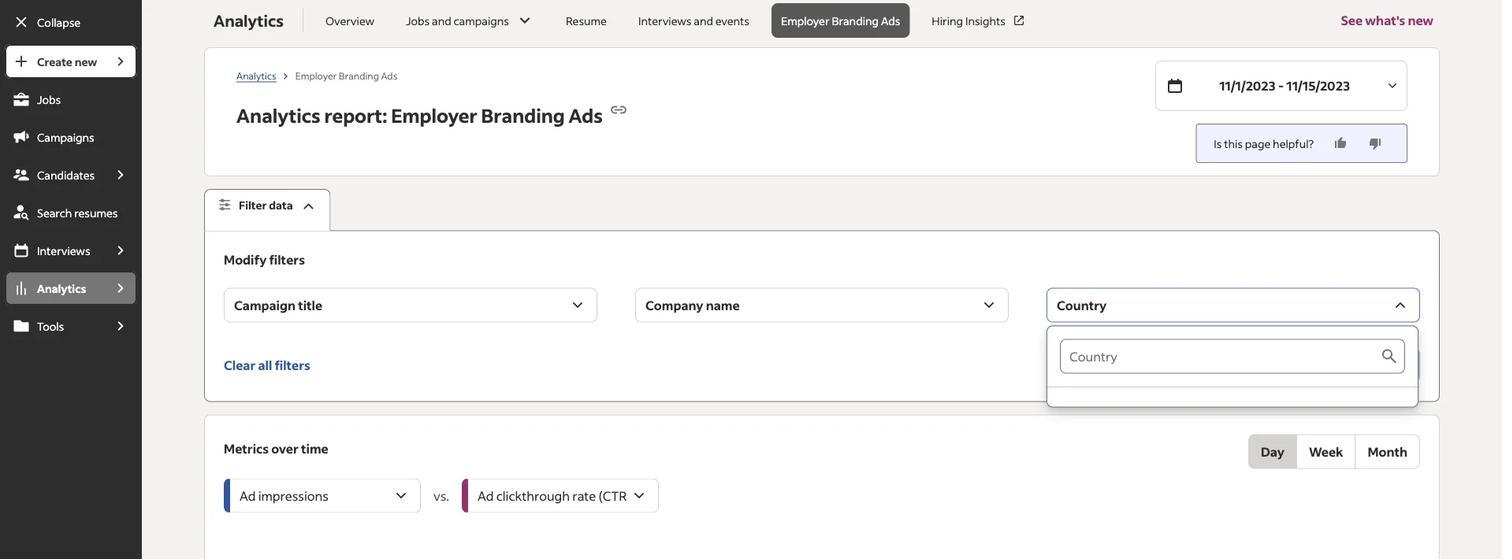 Task type: describe. For each thing, give the bounding box(es) containing it.
interviews for interviews and events
[[638, 13, 692, 28]]

hiring
[[932, 13, 963, 28]]

this
[[1224, 136, 1243, 151]]

company
[[646, 297, 704, 313]]

time
[[301, 441, 329, 457]]

resume
[[566, 13, 607, 28]]

title
[[298, 297, 322, 313]]

metrics
[[224, 441, 269, 457]]

1 horizontal spatial employer
[[391, 103, 478, 128]]

clear all filters button
[[224, 348, 310, 383]]

tools link
[[5, 309, 104, 344]]

candidates link
[[5, 158, 104, 192]]

modify
[[224, 252, 267, 268]]

this page is not helpful image
[[1368, 136, 1384, 151]]

name
[[706, 297, 740, 313]]

clear all filters
[[224, 357, 310, 373]]

1 vertical spatial branding
[[339, 69, 379, 81]]

11/1/2023 - 11/15/2023
[[1220, 78, 1350, 94]]

see what's new button
[[1341, 0, 1434, 47]]

clear
[[224, 357, 256, 373]]

all
[[258, 357, 272, 373]]

campaign
[[234, 297, 296, 313]]

show shareable url image
[[609, 101, 628, 119]]

campaign title button
[[224, 288, 598, 323]]

helpful?
[[1273, 136, 1314, 151]]

0 vertical spatial filters
[[269, 252, 305, 268]]

1 vertical spatial employer branding ads
[[295, 69, 398, 81]]

interviews link
[[5, 233, 104, 268]]

see what's new
[[1341, 12, 1434, 28]]

metrics over time
[[224, 441, 329, 457]]

search
[[37, 206, 72, 220]]

filter data button
[[204, 189, 331, 231]]

campaigns link
[[5, 120, 137, 155]]

overview
[[325, 13, 374, 28]]

search resumes
[[37, 206, 118, 220]]

events
[[716, 13, 750, 28]]

analytics inside menu bar
[[37, 281, 86, 296]]

11/1/2023
[[1220, 78, 1276, 94]]

report:
[[324, 103, 387, 128]]

resumes
[[74, 206, 118, 220]]

-
[[1279, 78, 1284, 94]]

create new link
[[5, 44, 104, 79]]

1 vertical spatial ads
[[381, 69, 398, 81]]

this page is helpful image
[[1333, 136, 1349, 151]]

1 horizontal spatial branding
[[481, 103, 565, 128]]

filters inside clear all filters button
[[275, 357, 310, 373]]

create new
[[37, 54, 97, 69]]

jobs and campaigns button
[[397, 3, 544, 38]]

menu bar containing create new
[[0, 44, 142, 560]]

2 horizontal spatial ads
[[881, 13, 901, 28]]

1 vertical spatial analytics link
[[5, 271, 104, 306]]



Task type: vqa. For each thing, say whether or not it's contained in the screenshot.
the Show shareable URL icon
yes



Task type: locate. For each thing, give the bounding box(es) containing it.
and inside button
[[432, 13, 451, 28]]

vs.
[[434, 488, 449, 504]]

0 vertical spatial employer
[[781, 13, 830, 28]]

collapse button
[[5, 5, 137, 39]]

0 vertical spatial employer branding ads
[[781, 13, 901, 28]]

0 vertical spatial interviews
[[638, 13, 692, 28]]

create
[[37, 54, 72, 69]]

country
[[1057, 297, 1107, 313]]

company name
[[646, 297, 740, 313]]

filter
[[239, 198, 267, 212]]

campaign title
[[234, 297, 322, 313]]

0 horizontal spatial branding
[[339, 69, 379, 81]]

ads left hiring
[[881, 13, 901, 28]]

and for jobs
[[432, 13, 451, 28]]

filters right all
[[275, 357, 310, 373]]

0 horizontal spatial new
[[75, 54, 97, 69]]

new inside button
[[1408, 12, 1434, 28]]

interviews left events at top
[[638, 13, 692, 28]]

1 horizontal spatial and
[[694, 13, 713, 28]]

is this page helpful?
[[1214, 136, 1314, 151]]

cancel
[[1262, 357, 1303, 373]]

candidates
[[37, 168, 95, 182]]

ads
[[881, 13, 901, 28], [381, 69, 398, 81], [569, 103, 603, 128]]

search resumes link
[[5, 195, 137, 230]]

analytics report: employer branding ads
[[237, 103, 603, 128]]

branding
[[832, 13, 879, 28], [339, 69, 379, 81], [481, 103, 565, 128]]

collapse
[[37, 15, 81, 29]]

week
[[1309, 444, 1344, 460]]

1 horizontal spatial interviews
[[638, 13, 692, 28]]

2 vertical spatial employer
[[391, 103, 478, 128]]

filters
[[269, 252, 305, 268], [275, 357, 310, 373]]

modify filters
[[224, 252, 305, 268]]

resume link
[[557, 3, 616, 38]]

company name button
[[635, 288, 1009, 323]]

campaigns
[[454, 13, 509, 28]]

0 vertical spatial ads
[[881, 13, 901, 28]]

jobs
[[406, 13, 430, 28], [37, 92, 61, 106]]

employer branding ads
[[781, 13, 901, 28], [295, 69, 398, 81]]

jobs inside menu bar
[[37, 92, 61, 106]]

interviews and events link
[[629, 3, 759, 38]]

hiring insights
[[932, 13, 1006, 28]]

jobs down create new 'link'
[[37, 92, 61, 106]]

11/15/2023
[[1287, 78, 1350, 94]]

new right create
[[75, 54, 97, 69]]

analytics link
[[237, 69, 276, 82], [5, 271, 104, 306]]

0 horizontal spatial ads
[[381, 69, 398, 81]]

jobs and campaigns
[[406, 13, 509, 28]]

hiring insights link
[[923, 3, 1036, 38]]

day
[[1261, 444, 1285, 460]]

2 and from the left
[[694, 13, 713, 28]]

interviews inside menu bar
[[37, 244, 90, 258]]

2 horizontal spatial employer
[[781, 13, 830, 28]]

jobs inside button
[[406, 13, 430, 28]]

jobs link
[[5, 82, 137, 117]]

1 vertical spatial employer
[[295, 69, 337, 81]]

0 vertical spatial new
[[1408, 12, 1434, 28]]

interviews and events
[[638, 13, 750, 28]]

new inside 'link'
[[75, 54, 97, 69]]

month
[[1368, 444, 1408, 460]]

1 horizontal spatial jobs
[[406, 13, 430, 28]]

0 horizontal spatial jobs
[[37, 92, 61, 106]]

over
[[271, 441, 299, 457]]

and left events at top
[[694, 13, 713, 28]]

0 horizontal spatial interviews
[[37, 244, 90, 258]]

filters right the 'modify'
[[269, 252, 305, 268]]

new
[[1408, 12, 1434, 28], [75, 54, 97, 69]]

new right what's
[[1408, 12, 1434, 28]]

and for interviews
[[694, 13, 713, 28]]

is
[[1214, 136, 1222, 151]]

interviews for interviews
[[37, 244, 90, 258]]

and
[[432, 13, 451, 28], [694, 13, 713, 28]]

interviews
[[638, 13, 692, 28], [37, 244, 90, 258]]

1 vertical spatial jobs
[[37, 92, 61, 106]]

0 horizontal spatial employer
[[295, 69, 337, 81]]

employer right report:
[[391, 103, 478, 128]]

country button
[[1047, 288, 1421, 323]]

cancel button
[[1250, 348, 1315, 383]]

2 horizontal spatial branding
[[832, 13, 879, 28]]

1 vertical spatial new
[[75, 54, 97, 69]]

and left campaigns
[[432, 13, 451, 28]]

1 horizontal spatial analytics link
[[237, 69, 276, 82]]

tools
[[37, 319, 64, 333]]

what's
[[1366, 12, 1406, 28]]

1 horizontal spatial ads
[[569, 103, 603, 128]]

0 vertical spatial analytics link
[[237, 69, 276, 82]]

1 vertical spatial interviews
[[37, 244, 90, 258]]

1 horizontal spatial new
[[1408, 12, 1434, 28]]

employer
[[781, 13, 830, 28], [295, 69, 337, 81], [391, 103, 478, 128]]

0 vertical spatial jobs
[[406, 13, 430, 28]]

0 horizontal spatial and
[[432, 13, 451, 28]]

jobs for jobs and campaigns
[[406, 13, 430, 28]]

campaigns
[[37, 130, 94, 144]]

analytics
[[214, 10, 284, 31], [237, 69, 276, 81], [237, 103, 321, 128], [37, 281, 86, 296]]

employer branding ads inside 'employer branding ads' link
[[781, 13, 901, 28]]

employer branding ads link
[[772, 3, 910, 38]]

overview link
[[316, 3, 384, 38]]

1 horizontal spatial employer branding ads
[[781, 13, 901, 28]]

ads left show shareable url icon
[[569, 103, 603, 128]]

country list box
[[1048, 327, 1418, 407]]

page
[[1245, 136, 1271, 151]]

interviews down search resumes link
[[37, 244, 90, 258]]

Country field
[[1060, 339, 1380, 374]]

1 vertical spatial filters
[[275, 357, 310, 373]]

see
[[1341, 12, 1363, 28]]

0 vertical spatial branding
[[832, 13, 879, 28]]

1 and from the left
[[432, 13, 451, 28]]

employer up report:
[[295, 69, 337, 81]]

2 vertical spatial branding
[[481, 103, 565, 128]]

filter data
[[239, 198, 293, 212]]

ads up analytics report: employer branding ads
[[381, 69, 398, 81]]

jobs left campaigns
[[406, 13, 430, 28]]

2 vertical spatial ads
[[569, 103, 603, 128]]

jobs for jobs
[[37, 92, 61, 106]]

menu bar
[[0, 44, 142, 560]]

0 horizontal spatial analytics link
[[5, 271, 104, 306]]

0 horizontal spatial employer branding ads
[[295, 69, 398, 81]]

insights
[[966, 13, 1006, 28]]

data
[[269, 198, 293, 212]]

employer right events at top
[[781, 13, 830, 28]]



